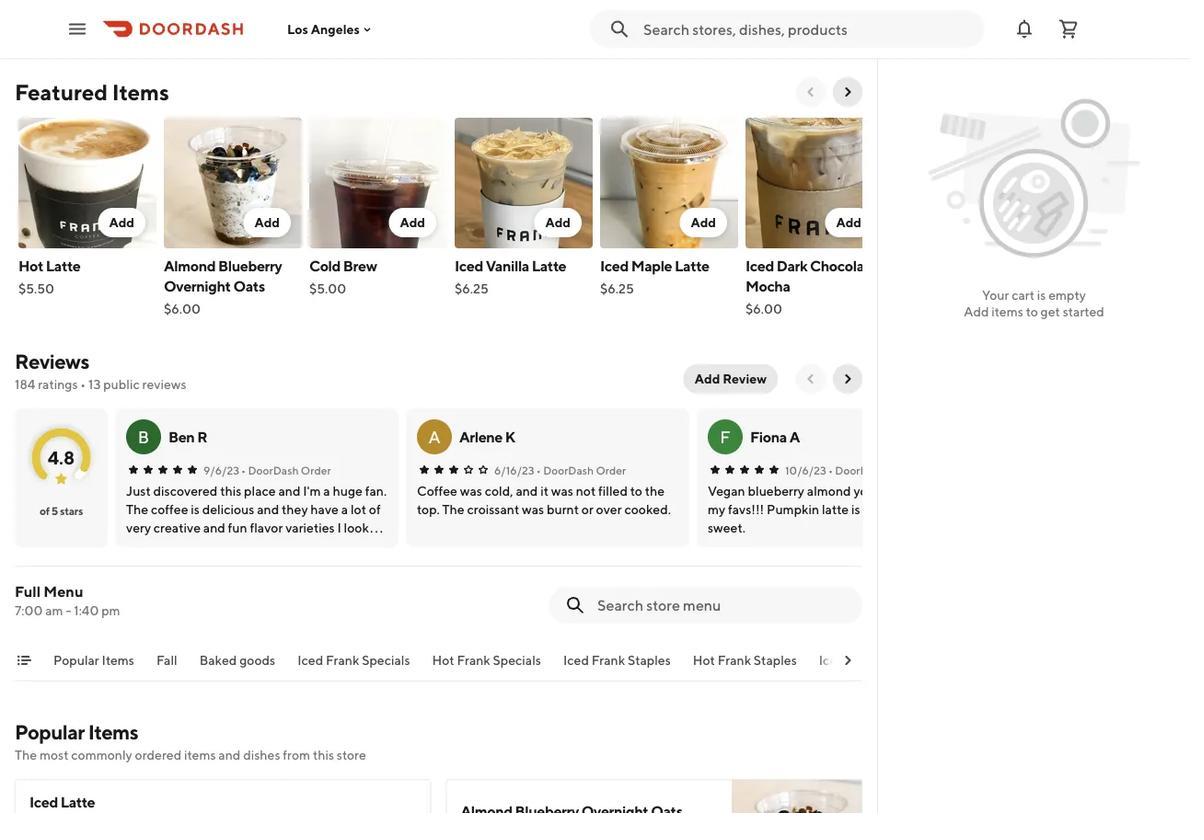 Task type: locate. For each thing, give the bounding box(es) containing it.
a left the 'arlene'
[[429, 427, 441, 447]]

$6.00 inside iced dark chocolate mocha $6.00
[[746, 302, 782, 317]]

chocolate
[[810, 257, 878, 275]]

from
[[283, 748, 310, 763]]

1 vertical spatial and
[[219, 748, 241, 763]]

popular items button
[[53, 652, 134, 681]]

iced hot matcha, chai and teas button
[[819, 652, 1003, 681]]

0 horizontal spatial • doordash order
[[241, 464, 331, 477]]

• doordash order for a
[[536, 464, 626, 477]]

hot up $5.50
[[18, 257, 43, 275]]

1 horizontal spatial and
[[952, 653, 975, 668]]

2 order from the left
[[596, 464, 626, 477]]

iced for iced frank specials
[[298, 653, 323, 668]]

r
[[197, 429, 207, 446]]

iced dark chocolate mocha image
[[746, 118, 884, 249]]

add button for iced maple latte
[[680, 208, 727, 238]]

items for popular items
[[102, 653, 134, 668]]

0 horizontal spatial a
[[429, 427, 441, 447]]

items up commonly
[[88, 721, 138, 745]]

4 add button from the left
[[534, 208, 582, 238]]

hot left matcha,
[[848, 653, 870, 668]]

iced right goods
[[298, 653, 323, 668]]

staples
[[628, 653, 671, 668], [754, 653, 797, 668]]

next button of carousel image
[[841, 85, 855, 99]]

popular items the most commonly ordered items and dishes from this store
[[15, 721, 366, 763]]

stars
[[60, 505, 83, 517]]

hot right 'iced frank specials'
[[432, 653, 454, 668]]

1 horizontal spatial specials
[[493, 653, 541, 668]]

the
[[15, 748, 37, 763]]

• right the 10/6/23
[[829, 464, 833, 477]]

doordash
[[248, 464, 299, 477], [543, 464, 594, 477], [835, 464, 886, 477]]

reviews
[[15, 350, 89, 374]]

order for a
[[596, 464, 626, 477]]

1 vertical spatial items
[[102, 653, 134, 668]]

order for b
[[301, 464, 331, 477]]

items inside button
[[102, 653, 134, 668]]

3 add button from the left
[[389, 208, 436, 238]]

items for popular items the most commonly ordered items and dishes from this store
[[88, 721, 138, 745]]

1 horizontal spatial doordash
[[543, 464, 594, 477]]

1 doordash from the left
[[248, 464, 299, 477]]

• right 9/6/23 at the bottom left of page
[[241, 464, 246, 477]]

review
[[723, 371, 767, 387]]

hot down item search search box
[[693, 653, 715, 668]]

0 vertical spatial items
[[112, 79, 169, 105]]

add review
[[695, 371, 767, 387]]

$6.25
[[455, 281, 489, 296], [600, 281, 634, 296]]

staples down item search search box
[[628, 653, 671, 668]]

arlene k
[[459, 429, 515, 446]]

matcha,
[[872, 653, 920, 668]]

iced maple latte image
[[600, 118, 738, 249]]

0 horizontal spatial order
[[301, 464, 331, 477]]

latte inside the hot latte $5.50
[[46, 257, 80, 275]]

iced frank specials button
[[298, 652, 410, 681]]

add for cold brew
[[400, 215, 425, 230]]

2 frank from the left
[[457, 653, 491, 668]]

items down your
[[992, 304, 1024, 319]]

popular for popular items the most commonly ordered items and dishes from this store
[[15, 721, 85, 745]]

• right the '6/16/23'
[[536, 464, 541, 477]]

iced right hot frank specials
[[563, 653, 589, 668]]

frank inside hot frank staples button
[[718, 653, 751, 668]]

b
[[138, 427, 149, 447]]

$6.00 for iced dark chocolate mocha
[[746, 302, 782, 317]]

cold
[[309, 257, 341, 275]]

frank for hot frank specials
[[457, 653, 491, 668]]

1 • doordash order from the left
[[241, 464, 331, 477]]

1 horizontal spatial items
[[992, 304, 1024, 319]]

2 add button from the left
[[243, 208, 291, 238]]

$5.50
[[18, 281, 54, 296]]

3 order from the left
[[888, 464, 918, 477]]

• doordash order right 9/6/23 at the bottom left of page
[[241, 464, 331, 477]]

ben
[[168, 429, 195, 446]]

hot inside button
[[848, 653, 870, 668]]

specials inside button
[[493, 653, 541, 668]]

1 specials from the left
[[362, 653, 410, 668]]

iced inside iced dark chocolate mocha $6.00
[[746, 257, 774, 275]]

iced inside the iced vanilla latte $6.25
[[455, 257, 483, 275]]

hot for hot frank staples
[[693, 653, 715, 668]]

iced left matcha,
[[819, 653, 845, 668]]

most
[[39, 748, 69, 763]]

frank for iced frank specials
[[326, 653, 359, 668]]

latte right vanilla
[[532, 257, 566, 275]]

$6.25 inside iced maple latte $6.25
[[600, 281, 634, 296]]

los
[[287, 21, 308, 37]]

5 add button from the left
[[680, 208, 727, 238]]

latte
[[46, 257, 80, 275], [532, 257, 566, 275], [675, 257, 709, 275], [61, 794, 95, 812]]

popular
[[53, 653, 99, 668], [15, 721, 85, 745]]

doordash right the '6/16/23'
[[543, 464, 594, 477]]

specials inside button
[[362, 653, 410, 668]]

full
[[15, 583, 41, 601]]

specials for hot frank specials
[[493, 653, 541, 668]]

3 • doordash order from the left
[[829, 464, 918, 477]]

items right featured at the top left
[[112, 79, 169, 105]]

iced hot matcha, chai and teas
[[819, 653, 1003, 668]]

latte up $5.50
[[46, 257, 80, 275]]

items inside "heading"
[[112, 79, 169, 105]]

staples inside button
[[628, 653, 671, 668]]

popular up most
[[15, 721, 85, 745]]

1 vertical spatial popular
[[15, 721, 85, 745]]

5
[[51, 505, 58, 517]]

doordash right the 10/6/23
[[835, 464, 886, 477]]

blueberry
[[218, 257, 282, 275]]

fall
[[156, 653, 177, 668]]

iced vanilla latte $6.25
[[455, 257, 566, 296]]

$6.25 down maple
[[600, 281, 634, 296]]

1 vertical spatial almond blueberry overnight oats image
[[732, 780, 863, 814]]

0 horizontal spatial and
[[219, 748, 241, 763]]

add button for hot latte
[[98, 208, 145, 238]]

1 frank from the left
[[326, 653, 359, 668]]

1 order from the left
[[301, 464, 331, 477]]

to
[[1026, 304, 1038, 319]]

hot inside the hot latte $5.50
[[18, 257, 43, 275]]

0 vertical spatial almond blueberry overnight oats image
[[164, 118, 302, 249]]

0 horizontal spatial doordash
[[248, 464, 299, 477]]

$6.00 down mocha
[[746, 302, 782, 317]]

staples left "scroll menu navigation right" image
[[754, 653, 797, 668]]

4 frank from the left
[[718, 653, 751, 668]]

and left teas
[[952, 653, 975, 668]]

iced for iced latte
[[29, 794, 58, 812]]

menu
[[44, 583, 83, 601]]

0 vertical spatial and
[[952, 653, 975, 668]]

baked goods
[[199, 653, 275, 668]]

•
[[80, 377, 86, 392], [241, 464, 246, 477], [536, 464, 541, 477], [829, 464, 833, 477]]

iced down most
[[29, 794, 58, 812]]

• doordash order right the 10/6/23
[[829, 464, 918, 477]]

frank
[[326, 653, 359, 668], [457, 653, 491, 668], [592, 653, 625, 668], [718, 653, 751, 668]]

1 staples from the left
[[628, 653, 671, 668]]

popular items
[[53, 653, 134, 668]]

chai
[[922, 653, 950, 668]]

0 horizontal spatial items
[[184, 748, 216, 763]]

hot for hot latte $5.50
[[18, 257, 43, 275]]

$6.25 down vanilla
[[455, 281, 489, 296]]

3 doordash from the left
[[835, 464, 886, 477]]

2 staples from the left
[[754, 653, 797, 668]]

1 vertical spatial items
[[184, 748, 216, 763]]

1 horizontal spatial staples
[[754, 653, 797, 668]]

2 horizontal spatial doordash
[[835, 464, 886, 477]]

0 horizontal spatial $6.25
[[455, 281, 489, 296]]

teas
[[977, 653, 1003, 668]]

frank inside hot frank specials button
[[457, 653, 491, 668]]

a right fiona
[[790, 429, 800, 446]]

order for f
[[888, 464, 918, 477]]

iced left maple
[[600, 257, 629, 275]]

scroll menu navigation right image
[[841, 654, 855, 668]]

add
[[109, 215, 134, 230], [254, 215, 280, 230], [400, 215, 425, 230], [545, 215, 571, 230], [691, 215, 716, 230], [836, 215, 862, 230], [964, 304, 989, 319], [695, 371, 720, 387]]

1 add button from the left
[[98, 208, 145, 238]]

and
[[952, 653, 975, 668], [219, 748, 241, 763]]

• doordash order
[[241, 464, 331, 477], [536, 464, 626, 477], [829, 464, 918, 477]]

• left 13
[[80, 377, 86, 392]]

iced for iced hot matcha, chai and teas
[[819, 653, 845, 668]]

and left dishes
[[219, 748, 241, 763]]

items inside popular items the most commonly ordered items and dishes from this store
[[88, 721, 138, 745]]

1 $6.00 from the left
[[164, 302, 201, 317]]

iced inside iced maple latte $6.25
[[600, 257, 629, 275]]

0 horizontal spatial $6.00
[[164, 302, 201, 317]]

items
[[992, 304, 1024, 319], [184, 748, 216, 763]]

0 vertical spatial popular
[[53, 653, 99, 668]]

0 horizontal spatial almond blueberry overnight oats image
[[164, 118, 302, 249]]

1 horizontal spatial almond blueberry overnight oats image
[[732, 780, 863, 814]]

1 horizontal spatial $6.25
[[600, 281, 634, 296]]

iced left vanilla
[[455, 257, 483, 275]]

doordash right 9/6/23 at the bottom left of page
[[248, 464, 299, 477]]

popular down - at the bottom of page
[[53, 653, 99, 668]]

popular inside popular items the most commonly ordered items and dishes from this store
[[15, 721, 85, 745]]

ordered
[[135, 748, 182, 763]]

6 add button from the left
[[825, 208, 873, 238]]

2 horizontal spatial • doordash order
[[829, 464, 918, 477]]

2 doordash from the left
[[543, 464, 594, 477]]

10/6/23
[[785, 464, 827, 477]]

specials
[[362, 653, 410, 668], [493, 653, 541, 668]]

items right ordered
[[184, 748, 216, 763]]

1 horizontal spatial $6.00
[[746, 302, 782, 317]]

iced
[[455, 257, 483, 275], [600, 257, 629, 275], [746, 257, 774, 275], [298, 653, 323, 668], [563, 653, 589, 668], [819, 653, 845, 668], [29, 794, 58, 812]]

$6.00 down overnight
[[164, 302, 201, 317]]

0 horizontal spatial specials
[[362, 653, 410, 668]]

iced frank staples
[[563, 653, 671, 668]]

frank for iced frank staples
[[592, 653, 625, 668]]

2 vertical spatial items
[[88, 721, 138, 745]]

2 horizontal spatial order
[[888, 464, 918, 477]]

• doordash order right the '6/16/23'
[[536, 464, 626, 477]]

• doordash order for b
[[241, 464, 331, 477]]

7:00
[[15, 604, 43, 619]]

staples inside button
[[754, 653, 797, 668]]

$6.00 inside the almond blueberry overnight oats $6.00
[[164, 302, 201, 317]]

am
[[45, 604, 63, 619]]

iced frank staples button
[[563, 652, 671, 681]]

0 vertical spatial items
[[992, 304, 1024, 319]]

your
[[982, 288, 1009, 303]]

0 horizontal spatial staples
[[628, 653, 671, 668]]

• for b
[[241, 464, 246, 477]]

show menu categories image
[[17, 654, 31, 668]]

latte right maple
[[675, 257, 709, 275]]

popular inside button
[[53, 653, 99, 668]]

items left fall
[[102, 653, 134, 668]]

store
[[337, 748, 366, 763]]

2 $6.00 from the left
[[746, 302, 782, 317]]

1 horizontal spatial • doordash order
[[536, 464, 626, 477]]

1 $6.25 from the left
[[455, 281, 489, 296]]

frank inside iced frank specials button
[[326, 653, 359, 668]]

almond blueberry overnight oats image
[[164, 118, 302, 249], [732, 780, 863, 814]]

1:40
[[74, 604, 99, 619]]

3 frank from the left
[[592, 653, 625, 668]]

1 horizontal spatial order
[[596, 464, 626, 477]]

iced up mocha
[[746, 257, 774, 275]]

frank inside iced frank staples button
[[592, 653, 625, 668]]

2 specials from the left
[[493, 653, 541, 668]]

2 $6.25 from the left
[[600, 281, 634, 296]]

2 • doordash order from the left
[[536, 464, 626, 477]]

and inside popular items the most commonly ordered items and dishes from this store
[[219, 748, 241, 763]]

$6.25 inside the iced vanilla latte $6.25
[[455, 281, 489, 296]]



Task type: vqa. For each thing, say whether or not it's contained in the screenshot.


Task type: describe. For each thing, give the bounding box(es) containing it.
add for iced dark chocolate mocha
[[836, 215, 862, 230]]

reviews link
[[15, 350, 89, 374]]

add for almond blueberry overnight oats
[[254, 215, 280, 230]]

cold brew image
[[309, 118, 447, 249]]

goods
[[240, 653, 275, 668]]

4.8
[[48, 447, 75, 469]]

iced for iced maple latte $6.25
[[600, 257, 629, 275]]

fiona
[[750, 429, 787, 446]]

previous button of carousel image
[[804, 85, 818, 99]]

add button for iced dark chocolate mocha
[[825, 208, 873, 238]]

hot frank specials button
[[432, 652, 541, 681]]

add button for cold brew
[[389, 208, 436, 238]]

doordash for a
[[543, 464, 594, 477]]

and inside button
[[952, 653, 975, 668]]

cart
[[1012, 288, 1035, 303]]

of 5 stars
[[40, 505, 83, 517]]

iced maple latte $6.25
[[600, 257, 709, 296]]

-
[[66, 604, 71, 619]]

commonly
[[71, 748, 132, 763]]

is
[[1037, 288, 1046, 303]]

ratings
[[38, 377, 78, 392]]

doordash for f
[[835, 464, 886, 477]]

get
[[1041, 304, 1061, 319]]

items for featured items
[[112, 79, 169, 105]]

add inside 'button'
[[695, 371, 720, 387]]

almond
[[164, 257, 216, 275]]

maple
[[631, 257, 672, 275]]

of
[[40, 505, 49, 517]]

started
[[1063, 304, 1105, 319]]

popular for popular items
[[53, 653, 99, 668]]

add for iced maple latte
[[691, 215, 716, 230]]

latte inside iced maple latte $6.25
[[675, 257, 709, 275]]

• doordash order for f
[[829, 464, 918, 477]]

brew
[[343, 257, 377, 275]]

• for a
[[536, 464, 541, 477]]

reviews 184 ratings • 13 public reviews
[[15, 350, 186, 392]]

vanilla
[[486, 257, 529, 275]]

iced frank specials
[[298, 653, 410, 668]]

reviews
[[142, 377, 186, 392]]

notification bell image
[[1014, 18, 1036, 40]]

next image
[[841, 372, 855, 387]]

184
[[15, 377, 35, 392]]

k
[[505, 429, 515, 446]]

iced for iced frank staples
[[563, 653, 589, 668]]

hot latte image
[[18, 118, 157, 249]]

hot frank specials
[[432, 653, 541, 668]]

featured items
[[15, 79, 169, 105]]

iced for iced dark chocolate mocha $6.00
[[746, 257, 774, 275]]

pm
[[101, 604, 120, 619]]

latte inside the iced vanilla latte $6.25
[[532, 257, 566, 275]]

• inside reviews 184 ratings • 13 public reviews
[[80, 377, 86, 392]]

0 items, open order cart image
[[1058, 18, 1080, 40]]

full menu 7:00 am - 1:40 pm
[[15, 583, 120, 619]]

staples for iced frank staples
[[628, 653, 671, 668]]

add button for iced vanilla latte
[[534, 208, 582, 238]]

cold brew $5.00
[[309, 257, 377, 296]]

doordash for b
[[248, 464, 299, 477]]

Item Search search field
[[598, 596, 848, 616]]

Store search: begin typing to search for stores available on DoorDash text field
[[644, 19, 973, 39]]

ben r
[[168, 429, 207, 446]]

public
[[103, 377, 140, 392]]

iced for iced vanilla latte $6.25
[[455, 257, 483, 275]]

open menu image
[[66, 18, 88, 40]]

hot frank staples
[[693, 653, 797, 668]]

los angeles
[[287, 21, 360, 37]]

iced vanilla latte image
[[455, 118, 593, 249]]

previous image
[[804, 372, 818, 387]]

arlene
[[459, 429, 503, 446]]

latte down most
[[61, 794, 95, 812]]

this
[[313, 748, 334, 763]]

oats
[[233, 278, 265, 295]]

hot frank staples button
[[693, 652, 797, 681]]

iced dark chocolate mocha $6.00
[[746, 257, 878, 317]]

fiona a
[[750, 429, 800, 446]]

overnight
[[164, 278, 231, 295]]

los angeles button
[[287, 21, 375, 37]]

f
[[720, 427, 731, 447]]

$5.00
[[309, 281, 346, 296]]

$6.00 for almond blueberry overnight oats
[[164, 302, 201, 317]]

featured items heading
[[15, 77, 169, 107]]

staples for hot frank staples
[[754, 653, 797, 668]]

add inside your cart is empty add items to get started
[[964, 304, 989, 319]]

1 horizontal spatial a
[[790, 429, 800, 446]]

hot for hot frank specials
[[432, 653, 454, 668]]

6/16/23
[[494, 464, 535, 477]]

baked
[[199, 653, 237, 668]]

mocha
[[746, 278, 791, 295]]

dark
[[777, 257, 808, 275]]

add button for almond blueberry overnight oats
[[243, 208, 291, 238]]

$6.25 for maple
[[600, 281, 634, 296]]

$6.25 for vanilla
[[455, 281, 489, 296]]

iced latte
[[29, 794, 95, 812]]

empty
[[1049, 288, 1086, 303]]

items inside popular items the most commonly ordered items and dishes from this store
[[184, 748, 216, 763]]

angeles
[[311, 21, 360, 37]]

add review button
[[684, 365, 778, 394]]

• for f
[[829, 464, 833, 477]]

almond blueberry overnight oats $6.00
[[164, 257, 282, 317]]

hot latte $5.50
[[18, 257, 80, 296]]

9/6/23
[[203, 464, 239, 477]]

frank for hot frank staples
[[718, 653, 751, 668]]

add for hot latte
[[109, 215, 134, 230]]

baked goods button
[[199, 652, 275, 681]]

13
[[88, 377, 101, 392]]

items inside your cart is empty add items to get started
[[992, 304, 1024, 319]]

add for iced vanilla latte
[[545, 215, 571, 230]]

featured
[[15, 79, 108, 105]]

dishes
[[243, 748, 280, 763]]

specials for iced frank specials
[[362, 653, 410, 668]]

fall button
[[156, 652, 177, 681]]

your cart is empty add items to get started
[[964, 288, 1105, 319]]



